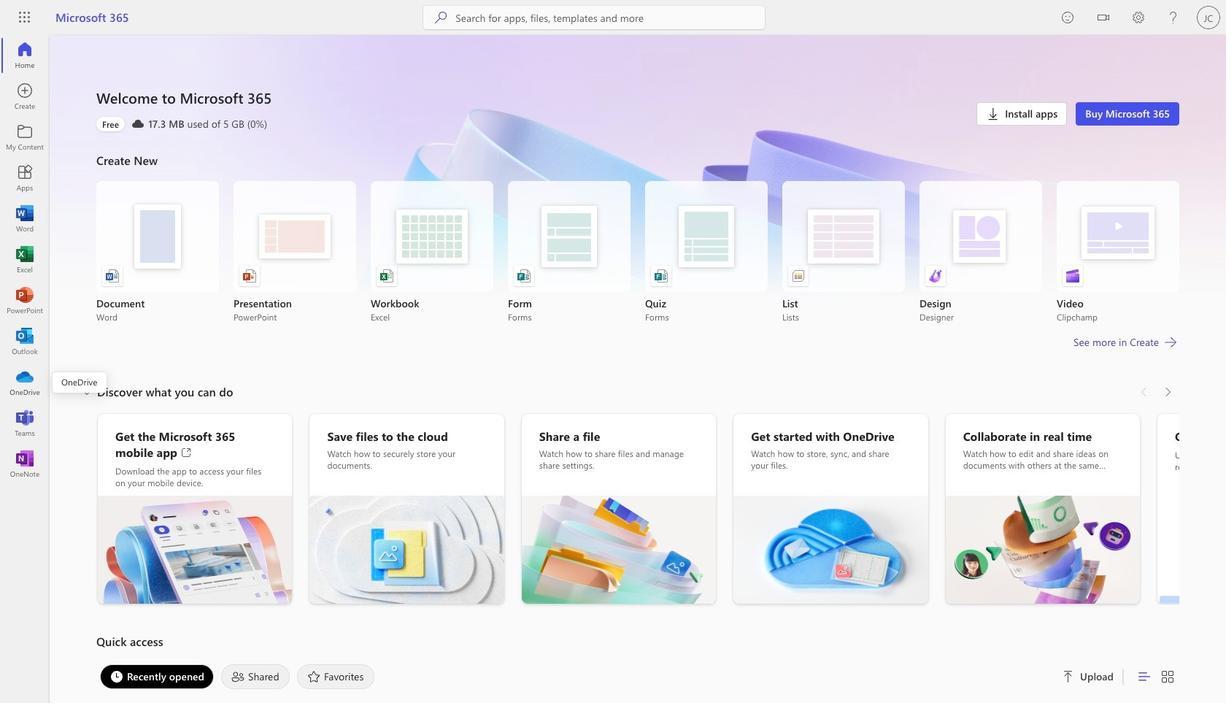 Task type: locate. For each thing, give the bounding box(es) containing it.
onedrive image
[[18, 375, 32, 390]]

word image
[[18, 212, 32, 226]]

grow your business image
[[1158, 496, 1227, 604]]

powerpoint presentation image
[[242, 269, 257, 283]]

favorites element
[[297, 664, 375, 689]]

tab list
[[96, 661, 1046, 693]]

excel image
[[18, 253, 32, 267]]

teams image
[[18, 416, 32, 431]]

clipchamp video image
[[1066, 269, 1081, 283]]

get started with onedrive image
[[734, 496, 929, 604]]

create new element
[[96, 149, 1180, 380]]

application
[[0, 35, 1227, 703]]

collaborate in real time image
[[946, 496, 1141, 604]]

banner
[[0, 0, 1227, 38]]

outlook image
[[18, 334, 32, 349]]

new quiz image
[[654, 269, 669, 283]]

powerpoint image
[[18, 294, 32, 308]]

list
[[96, 181, 1180, 323]]

None search field
[[424, 6, 765, 29]]

designer design image
[[929, 269, 943, 283], [929, 269, 943, 283]]

word document image
[[105, 269, 120, 283]]

excel workbook image
[[380, 269, 394, 283]]

1 tab from the left
[[96, 664, 218, 689]]

navigation
[[0, 35, 50, 485]]

tooltip
[[53, 372, 106, 393]]

tab
[[96, 664, 218, 689], [218, 664, 294, 689], [294, 664, 379, 689]]



Task type: describe. For each thing, give the bounding box(es) containing it.
save files to the cloud image
[[310, 496, 504, 604]]

apps image
[[18, 171, 32, 185]]

Search box. Suggestions appear as you type. search field
[[456, 6, 765, 29]]

jc image
[[1198, 6, 1221, 29]]

this account doesn't have a microsoft 365 subscription. click to view your benefits. tooltip
[[96, 117, 125, 131]]

shared element
[[221, 664, 290, 689]]

3 tab from the left
[[294, 664, 379, 689]]

next image
[[1161, 380, 1176, 404]]

2 tab from the left
[[218, 664, 294, 689]]

home image
[[18, 48, 32, 63]]

onenote image
[[18, 457, 32, 472]]

lists list image
[[792, 269, 806, 283]]

recently opened element
[[100, 664, 214, 689]]

my content image
[[18, 130, 32, 145]]

forms survey image
[[517, 269, 532, 283]]

get the microsoft 365 mobile app image
[[98, 496, 292, 604]]

share a file image
[[522, 496, 716, 604]]

create image
[[18, 89, 32, 104]]



Task type: vqa. For each thing, say whether or not it's contained in the screenshot.
first WELCOME TO EXCEL FOR THE WEB element from right
no



